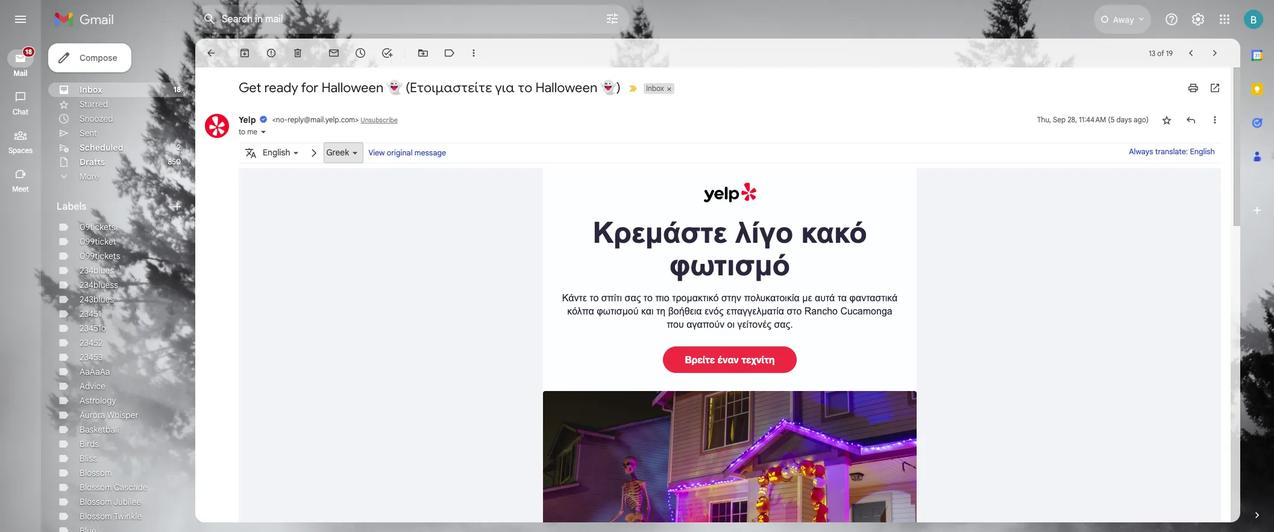 Task type: vqa. For each thing, say whether or not it's contained in the screenshot.
GOOGLE LINK
no



Task type: describe. For each thing, give the bounding box(es) containing it.
Search in mail search field
[[195, 5, 629, 34]]

👻 image
[[387, 80, 403, 95]]

σας
[[625, 293, 641, 303]]

chat heading
[[0, 107, 41, 117]]

και
[[641, 306, 654, 317]]

get
[[239, 80, 261, 96]]

11:44 am
[[1079, 115, 1106, 124]]

στο
[[787, 306, 802, 317]]

επαγγελματία
[[726, 306, 784, 317]]

18 link
[[7, 46, 35, 68]]

no-
[[276, 115, 288, 124]]

aurora
[[80, 410, 105, 421]]

ago)
[[1134, 115, 1149, 124]]

0 horizontal spatial το
[[518, 80, 532, 96]]

γείτονές
[[738, 320, 772, 330]]

report spam image
[[265, 47, 277, 59]]

099tickets
[[80, 251, 120, 262]]

view original message
[[369, 148, 446, 158]]

λογότυπο yelp image
[[704, 182, 756, 203]]

(ετοιμαστείτε
[[406, 80, 492, 96]]

βρείτε έναν τεχνίτη link
[[663, 347, 797, 373]]

greek option
[[326, 145, 349, 161]]

έναν
[[718, 354, 739, 365]]

23451o link
[[80, 323, 106, 334]]

blossom cascade
[[80, 482, 147, 493]]

λίγο
[[735, 217, 793, 249]]

blossom link
[[80, 468, 112, 479]]

blossom for blossom twinkle
[[80, 511, 112, 522]]

blossom jubilee
[[80, 497, 141, 508]]

sep
[[1053, 115, 1066, 124]]

τα
[[838, 293, 847, 303]]

labels image
[[444, 47, 456, 59]]

spaces heading
[[0, 146, 41, 156]]

labels
[[57, 201, 87, 213]]

always
[[1129, 147, 1153, 156]]

φωτισμός αποκριών image
[[543, 391, 917, 532]]

28,
[[1068, 115, 1077, 124]]

18 inside navigation
[[25, 48, 32, 56]]

advice link
[[80, 381, 105, 392]]

more
[[80, 171, 99, 182]]

original
[[387, 148, 413, 158]]

bliss
[[80, 453, 97, 464]]

meet heading
[[0, 184, 41, 194]]

09tickets link
[[80, 222, 116, 233]]

twinkle
[[114, 511, 142, 522]]

thu, sep 28, 11:44 am (5 days ago)
[[1037, 115, 1149, 124]]

πιο
[[655, 293, 670, 303]]

newer image
[[1185, 47, 1197, 59]]

of
[[1158, 49, 1164, 58]]

mail
[[13, 69, 27, 78]]

23452
[[80, 338, 103, 348]]

βοήθεια
[[668, 306, 702, 317]]

1 horizontal spatial το
[[590, 293, 599, 303]]

support image
[[1165, 12, 1179, 27]]

φωτισμό
[[670, 250, 790, 282]]

snoozed
[[80, 113, 113, 124]]

not starred image
[[1161, 114, 1173, 126]]

23453
[[80, 352, 103, 363]]

bliss link
[[80, 453, 97, 464]]

που
[[667, 320, 684, 330]]

important because you marked it as important. switch
[[627, 82, 639, 94]]

για
[[495, 80, 515, 96]]

23451 link
[[80, 309, 101, 319]]

spaces
[[8, 146, 33, 155]]

cucamonga
[[841, 306, 893, 317]]

english list box
[[263, 145, 302, 161]]

jubilee
[[114, 497, 141, 508]]

>
[[355, 115, 359, 124]]

κόλπα
[[567, 306, 594, 317]]

compose
[[80, 52, 117, 63]]

message
[[415, 148, 446, 158]]

move to image
[[417, 47, 429, 59]]

search in mail image
[[199, 8, 221, 30]]

labels heading
[[57, 201, 171, 213]]

<
[[272, 115, 276, 124]]

more image
[[468, 47, 480, 59]]

(5
[[1108, 115, 1115, 124]]

13 of 19
[[1149, 49, 1173, 58]]

φωτισμού
[[597, 306, 639, 317]]

english option
[[263, 145, 290, 161]]

τρομακτικό
[[672, 293, 719, 303]]

1 vertical spatial 18
[[174, 85, 181, 94]]

blossom twinkle link
[[80, 511, 142, 522]]

09tickets
[[80, 222, 116, 233]]

advice
[[80, 381, 105, 392]]

rancho
[[805, 306, 838, 317]]

inbox button
[[644, 83, 665, 94]]

basketball link
[[80, 424, 119, 435]]

get ready for halloween
[[239, 80, 387, 96]]

τη
[[656, 306, 666, 317]]

chat
[[13, 107, 28, 116]]

gmail image
[[54, 7, 120, 31]]

blossom twinkle
[[80, 511, 142, 522]]

yelp
[[239, 114, 256, 125]]

1 horizontal spatial english
[[1190, 147, 1215, 156]]



Task type: locate. For each thing, give the bounding box(es) containing it.
αυτά
[[815, 293, 835, 303]]

243blues
[[80, 294, 114, 305]]

add to tasks image
[[381, 47, 393, 59]]

meet
[[12, 184, 29, 194]]

οι
[[727, 320, 735, 330]]

blossom down 'blossom jubilee' link
[[80, 511, 112, 522]]

inbox for 'inbox' button
[[646, 84, 664, 93]]

scheduled link
[[80, 142, 123, 153]]

sent
[[80, 128, 97, 139]]

0 horizontal spatial english
[[263, 147, 290, 158]]

inbox for 'inbox' link
[[80, 84, 102, 95]]

inbox link
[[80, 84, 102, 95]]

4 blossom from the top
[[80, 511, 112, 522]]

το right για at the top left of the page
[[518, 80, 532, 96]]

κρεμάστε
[[593, 217, 727, 249]]

cascade
[[114, 482, 147, 493]]

delete image
[[292, 47, 304, 59]]

2 blossom from the top
[[80, 482, 112, 493]]

ενός
[[705, 306, 724, 317]]

19
[[1166, 49, 1173, 58]]

βρείτε
[[685, 354, 715, 365]]

πολυκατοικία
[[744, 293, 800, 303]]

0 horizontal spatial 18
[[25, 48, 32, 56]]

main menu image
[[13, 12, 28, 27]]

1 horizontal spatial 18
[[174, 85, 181, 94]]

099ticket link
[[80, 236, 116, 247]]

tab list
[[1241, 39, 1274, 489]]

greek list box
[[326, 145, 361, 161]]

1 horizontal spatial halloween
[[536, 80, 598, 96]]

κάντε το σπίτι σας το πιο τρομακτικό στην πολυκατοικία με αυτά τα φανταστικά κόλπα φωτισμού και τη βοήθεια ενός επαγγελματία στο rancho cucamonga που αγαπούν οι γείτονές σας.
[[562, 293, 898, 330]]

unsubscribe link
[[361, 116, 398, 124]]

18 up 2
[[174, 85, 181, 94]]

birds
[[80, 439, 99, 450]]

blossom for blossom jubilee
[[80, 497, 112, 508]]

κακό
[[801, 217, 867, 249]]

099tickets link
[[80, 251, 120, 262]]

(ετοιμαστείτε για το halloween
[[406, 80, 601, 96]]

drafts link
[[80, 157, 105, 168]]

Search in mail text field
[[222, 13, 571, 25]]

1 halloween from the left
[[322, 80, 384, 96]]

me
[[247, 127, 257, 136]]

blossom down bliss
[[80, 468, 112, 479]]

234bluess
[[80, 280, 118, 291]]

days
[[1117, 115, 1132, 124]]

to
[[239, 127, 245, 136]]

ready
[[264, 80, 298, 96]]

navigation containing mail
[[0, 39, 42, 532]]

0 horizontal spatial halloween
[[322, 80, 384, 96]]

13
[[1149, 49, 1156, 58]]

halloween left 👻 image
[[536, 80, 598, 96]]

1 blossom from the top
[[80, 468, 112, 479]]

for
[[301, 80, 318, 96]]

halloween for το
[[536, 80, 598, 96]]

settings image
[[1191, 12, 1206, 27]]

halloween for for
[[322, 80, 384, 96]]

advanced search options image
[[600, 7, 625, 31]]

2 horizontal spatial το
[[644, 293, 653, 303]]

verified sender image
[[259, 115, 267, 123]]

αγαπούν
[[687, 320, 725, 330]]

inbox up starred link
[[80, 84, 102, 95]]

blossom down blossom link
[[80, 482, 112, 493]]

unsubscribe
[[361, 116, 398, 124]]

halloween up >
[[322, 80, 384, 96]]

3 blossom from the top
[[80, 497, 112, 508]]

astrology
[[80, 395, 116, 406]]

english down 'show details' icon
[[263, 147, 290, 158]]

234blues
[[80, 265, 114, 276]]

2 halloween from the left
[[536, 80, 598, 96]]

translate:
[[1155, 147, 1188, 156]]

σας.
[[774, 320, 793, 330]]

σπίτι
[[601, 293, 622, 303]]

23453 link
[[80, 352, 103, 363]]

reply@mail.yelp.com
[[288, 115, 355, 124]]

< no-reply@mail.yelp.com >
[[272, 115, 359, 124]]

thu, sep 28, 11:44 am (5 days ago) cell
[[1037, 114, 1149, 126]]

243blues link
[[80, 294, 114, 305]]

greek
[[326, 147, 349, 158]]

κάντε
[[562, 293, 587, 303]]

blossom for blossom cascade
[[80, 482, 112, 493]]

mark as unread image
[[328, 47, 340, 59]]

astrology link
[[80, 395, 116, 406]]

inbox right "important because you marked it as important." switch
[[646, 84, 664, 93]]

234bluess link
[[80, 280, 118, 291]]

23451
[[80, 309, 101, 319]]

back to inbox image
[[205, 47, 217, 59]]

κρεμάστε λίγο κακό φωτισμό
[[593, 217, 867, 282]]

το up και
[[644, 293, 653, 303]]

το left 'σπίτι'
[[590, 293, 599, 303]]

always translate: english
[[1129, 147, 1215, 156]]

2
[[177, 143, 181, 152]]

τεχνίτη
[[742, 354, 775, 365]]

english inside list box
[[263, 147, 290, 158]]

inbox inside button
[[646, 84, 664, 93]]

yelp inc. image
[[205, 114, 229, 138]]

navigation
[[0, 39, 42, 532]]

👻 image
[[601, 80, 617, 95]]

mail heading
[[0, 69, 41, 78]]

whisper
[[107, 410, 139, 421]]

drafts
[[80, 157, 105, 168]]

yelp cell
[[239, 114, 361, 125]]

blossom up "blossom twinkle" link
[[80, 497, 112, 508]]

view
[[369, 148, 385, 158]]

23451o
[[80, 323, 106, 334]]

1 horizontal spatial inbox
[[646, 84, 664, 93]]

850
[[168, 157, 181, 166]]

scheduled
[[80, 142, 123, 153]]

18 up mail
[[25, 48, 32, 56]]

234blues link
[[80, 265, 114, 276]]

)
[[617, 80, 621, 96]]

στην
[[722, 293, 742, 303]]

inbox
[[646, 84, 664, 93], [80, 84, 102, 95]]

archive image
[[239, 47, 251, 59]]

0 vertical spatial 18
[[25, 48, 32, 56]]

starred
[[80, 99, 108, 110]]

show details image
[[260, 128, 267, 135]]

Not starred checkbox
[[1161, 114, 1173, 126]]

more button
[[48, 169, 188, 184]]

aaaaaa
[[80, 367, 110, 377]]

23452 link
[[80, 338, 103, 348]]

blossom for blossom link
[[80, 468, 112, 479]]

older image
[[1209, 47, 1221, 59]]

english right translate:
[[1190, 147, 1215, 156]]

0 horizontal spatial inbox
[[80, 84, 102, 95]]

βρείτε έναν τεχνίτη
[[685, 354, 775, 365]]

snooze image
[[354, 47, 367, 59]]

099ticket
[[80, 236, 116, 247]]

sent link
[[80, 128, 97, 139]]



